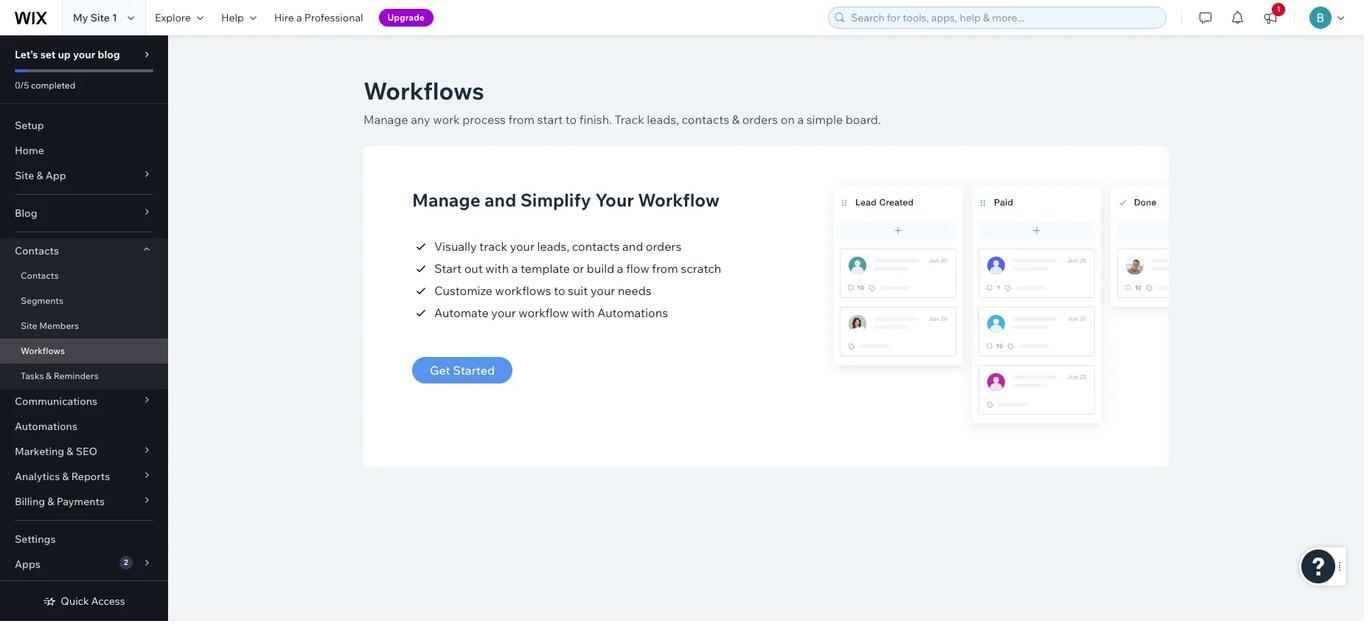 Task type: vqa. For each thing, say whether or not it's contained in the screenshot.
contacts
yes



Task type: locate. For each thing, give the bounding box(es) containing it.
1 vertical spatial and
[[623, 239, 643, 254]]

quick access button
[[43, 595, 125, 608]]

upgrade
[[388, 12, 425, 23]]

visually track your leads, contacts and orders
[[434, 239, 682, 254]]

your
[[73, 48, 95, 61], [510, 239, 535, 254], [591, 283, 615, 298], [492, 305, 516, 320]]

home
[[15, 144, 44, 157]]

1 vertical spatial orders
[[646, 239, 682, 254]]

1 vertical spatial workflows
[[21, 345, 65, 356]]

with down suit
[[572, 305, 595, 320]]

workflows up any
[[364, 76, 484, 105]]

to
[[566, 112, 577, 127], [554, 283, 565, 298]]

1 horizontal spatial 1
[[1277, 4, 1281, 14]]

& inside dropdown button
[[62, 470, 69, 483]]

leads, up template
[[537, 239, 570, 254]]

0 vertical spatial to
[[566, 112, 577, 127]]

0 vertical spatial from
[[509, 112, 535, 127]]

workflow
[[638, 189, 720, 211]]

contacts for "contacts" dropdown button
[[15, 244, 59, 257]]

analytics
[[15, 470, 60, 483]]

to left suit
[[554, 283, 565, 298]]

with down track
[[486, 261, 509, 276]]

1 button
[[1255, 0, 1287, 35]]

1 vertical spatial site
[[15, 169, 34, 182]]

1 vertical spatial with
[[572, 305, 595, 320]]

1 vertical spatial automations
[[15, 420, 77, 433]]

1 horizontal spatial with
[[572, 305, 595, 320]]

leads, right track
[[647, 112, 679, 127]]

from right the flow
[[652, 261, 678, 276]]

& for seo
[[67, 445, 73, 458]]

get started
[[430, 363, 495, 378]]

workflows
[[364, 76, 484, 105], [21, 345, 65, 356]]

0 vertical spatial site
[[90, 11, 110, 24]]

site inside popup button
[[15, 169, 34, 182]]

to right "start"
[[566, 112, 577, 127]]

1 horizontal spatial leads,
[[647, 112, 679, 127]]

a right on
[[798, 112, 804, 127]]

help
[[221, 11, 244, 24]]

on
[[781, 112, 795, 127]]

0 vertical spatial orders
[[743, 112, 778, 127]]

1 vertical spatial contacts
[[572, 239, 620, 254]]

site
[[90, 11, 110, 24], [15, 169, 34, 182], [21, 320, 37, 331]]

marketing & seo
[[15, 445, 97, 458]]

& left reports at the bottom left of page
[[62, 470, 69, 483]]

hire
[[274, 11, 294, 24]]

0 horizontal spatial manage
[[364, 112, 408, 127]]

0 horizontal spatial workflows
[[21, 345, 65, 356]]

contacts
[[15, 244, 59, 257], [21, 270, 59, 281]]

tasks
[[21, 370, 44, 381]]

completed
[[31, 80, 75, 91]]

from left "start"
[[509, 112, 535, 127]]

workflows inside sidebar element
[[21, 345, 65, 356]]

billing & payments
[[15, 495, 105, 508]]

site down the segments on the top left
[[21, 320, 37, 331]]

automations up marketing
[[15, 420, 77, 433]]

1 horizontal spatial from
[[652, 261, 678, 276]]

scratch
[[681, 261, 722, 276]]

0 horizontal spatial and
[[485, 189, 517, 211]]

& right the billing at the bottom left of page
[[47, 495, 54, 508]]

0 vertical spatial workflows
[[364, 76, 484, 105]]

0 horizontal spatial automations
[[15, 420, 77, 433]]

leads,
[[647, 112, 679, 127], [537, 239, 570, 254]]

manage and simplify your workflow
[[412, 189, 720, 211]]

my site 1
[[73, 11, 117, 24]]

0 horizontal spatial orders
[[646, 239, 682, 254]]

communications button
[[0, 389, 168, 414]]

help button
[[212, 0, 265, 35]]

1 vertical spatial manage
[[412, 189, 481, 211]]

blog button
[[0, 201, 168, 226]]

automations down needs
[[598, 305, 668, 320]]

a
[[296, 11, 302, 24], [798, 112, 804, 127], [512, 261, 518, 276], [617, 261, 624, 276]]

site members link
[[0, 313, 168, 339]]

1 horizontal spatial orders
[[743, 112, 778, 127]]

leads, inside workflows manage any work process from start to finish. track leads, contacts & orders on a simple board.
[[647, 112, 679, 127]]

0 horizontal spatial 1
[[112, 11, 117, 24]]

2 vertical spatial site
[[21, 320, 37, 331]]

tasks & reminders link
[[0, 364, 168, 389]]

0 vertical spatial and
[[485, 189, 517, 211]]

contacts inside dropdown button
[[15, 244, 59, 257]]

members
[[39, 320, 79, 331]]

and up track
[[485, 189, 517, 211]]

start
[[537, 112, 563, 127]]

template
[[521, 261, 570, 276]]

workflows inside workflows manage any work process from start to finish. track leads, contacts & orders on a simple board.
[[364, 76, 484, 105]]

& inside dropdown button
[[67, 445, 73, 458]]

manage up visually
[[412, 189, 481, 211]]

analytics & reports
[[15, 470, 110, 483]]

get started button
[[412, 357, 513, 384]]

1 vertical spatial contacts
[[21, 270, 59, 281]]

1 horizontal spatial automations
[[598, 305, 668, 320]]

contacts up the segments on the top left
[[21, 270, 59, 281]]

workflows down site members
[[21, 345, 65, 356]]

1
[[1277, 4, 1281, 14], [112, 11, 117, 24]]

0 horizontal spatial from
[[509, 112, 535, 127]]

1 horizontal spatial workflows
[[364, 76, 484, 105]]

let's
[[15, 48, 38, 61]]

contacts link
[[0, 263, 168, 288]]

1 vertical spatial to
[[554, 283, 565, 298]]

workflows for workflows
[[21, 345, 65, 356]]

0 vertical spatial with
[[486, 261, 509, 276]]

app
[[46, 169, 66, 182]]

site down home
[[15, 169, 34, 182]]

0 vertical spatial contacts
[[682, 112, 730, 127]]

& inside popup button
[[47, 495, 54, 508]]

& inside workflows manage any work process from start to finish. track leads, contacts & orders on a simple board.
[[732, 112, 740, 127]]

and up the flow
[[623, 239, 643, 254]]

0 vertical spatial manage
[[364, 112, 408, 127]]

& for reminders
[[46, 370, 52, 381]]

& left seo
[[67, 445, 73, 458]]

settings link
[[0, 527, 168, 552]]

workflows for workflows manage any work process from start to finish. track leads, contacts & orders on a simple board.
[[364, 76, 484, 105]]

1 horizontal spatial contacts
[[682, 112, 730, 127]]

orders up the flow
[[646, 239, 682, 254]]

0 horizontal spatial leads,
[[537, 239, 570, 254]]

workflows manage any work process from start to finish. track leads, contacts & orders on a simple board.
[[364, 76, 881, 127]]

& inside popup button
[[36, 169, 43, 182]]

visually
[[434, 239, 477, 254]]

contacts button
[[0, 238, 168, 263]]

&
[[732, 112, 740, 127], [36, 169, 43, 182], [46, 370, 52, 381], [67, 445, 73, 458], [62, 470, 69, 483], [47, 495, 54, 508]]

explore
[[155, 11, 191, 24]]

with
[[486, 261, 509, 276], [572, 305, 595, 320]]

orders left on
[[743, 112, 778, 127]]

contacts down blog on the left top of page
[[15, 244, 59, 257]]

contacts
[[682, 112, 730, 127], [572, 239, 620, 254]]

get
[[430, 363, 450, 378]]

your right up
[[73, 48, 95, 61]]

home link
[[0, 138, 168, 163]]

& right tasks
[[46, 370, 52, 381]]

set
[[40, 48, 56, 61]]

0 vertical spatial leads,
[[647, 112, 679, 127]]

workflows link
[[0, 339, 168, 364]]

up
[[58, 48, 71, 61]]

& left app
[[36, 169, 43, 182]]

& left on
[[732, 112, 740, 127]]

a up workflows
[[512, 261, 518, 276]]

site for site members
[[21, 320, 37, 331]]

site right my
[[90, 11, 110, 24]]

0 vertical spatial contacts
[[15, 244, 59, 257]]

1 horizontal spatial and
[[623, 239, 643, 254]]

manage left any
[[364, 112, 408, 127]]

blog
[[98, 48, 120, 61]]



Task type: describe. For each thing, give the bounding box(es) containing it.
setup
[[15, 119, 44, 132]]

billing
[[15, 495, 45, 508]]

a left the flow
[[617, 261, 624, 276]]

finish.
[[580, 112, 612, 127]]

customize workflows to suit your needs
[[434, 283, 652, 298]]

build
[[587, 261, 615, 276]]

track
[[615, 112, 645, 127]]

simple
[[807, 112, 843, 127]]

& for app
[[36, 169, 43, 182]]

hire a professional link
[[265, 0, 372, 35]]

site for site & app
[[15, 169, 34, 182]]

reports
[[71, 470, 110, 483]]

board.
[[846, 112, 881, 127]]

manage inside workflows manage any work process from start to finish. track leads, contacts & orders on a simple board.
[[364, 112, 408, 127]]

simplify
[[521, 189, 591, 211]]

0 horizontal spatial with
[[486, 261, 509, 276]]

track
[[480, 239, 508, 254]]

work
[[433, 112, 460, 127]]

1 vertical spatial from
[[652, 261, 678, 276]]

automations link
[[0, 414, 168, 439]]

0/5
[[15, 80, 29, 91]]

suit
[[568, 283, 588, 298]]

let's set up your blog
[[15, 48, 120, 61]]

reminders
[[54, 370, 99, 381]]

& for reports
[[62, 470, 69, 483]]

marketing
[[15, 445, 64, 458]]

site members
[[21, 320, 79, 331]]

settings
[[15, 533, 56, 546]]

a inside workflows manage any work process from start to finish. track leads, contacts & orders on a simple board.
[[798, 112, 804, 127]]

access
[[91, 595, 125, 608]]

started
[[453, 363, 495, 378]]

0 vertical spatial automations
[[598, 305, 668, 320]]

0 horizontal spatial contacts
[[572, 239, 620, 254]]

from inside workflows manage any work process from start to finish. track leads, contacts & orders on a simple board.
[[509, 112, 535, 127]]

Search for tools, apps, help & more... field
[[847, 7, 1162, 28]]

workflow
[[519, 305, 569, 320]]

segments link
[[0, 288, 168, 313]]

billing & payments button
[[0, 489, 168, 514]]

your
[[595, 189, 634, 211]]

blog
[[15, 207, 37, 220]]

out
[[464, 261, 483, 276]]

your inside sidebar element
[[73, 48, 95, 61]]

& for payments
[[47, 495, 54, 508]]

quick access
[[61, 595, 125, 608]]

quick
[[61, 595, 89, 608]]

your right track
[[510, 239, 535, 254]]

start
[[434, 261, 462, 276]]

upgrade button
[[379, 9, 434, 27]]

or
[[573, 261, 584, 276]]

apps
[[15, 558, 40, 571]]

payments
[[57, 495, 105, 508]]

needs
[[618, 283, 652, 298]]

orders inside workflows manage any work process from start to finish. track leads, contacts & orders on a simple board.
[[743, 112, 778, 127]]

workflows
[[495, 283, 551, 298]]

your down build
[[591, 283, 615, 298]]

site & app button
[[0, 163, 168, 188]]

communications
[[15, 395, 97, 408]]

setup link
[[0, 113, 168, 138]]

2
[[124, 558, 128, 567]]

1 inside button
[[1277, 4, 1281, 14]]

1 horizontal spatial manage
[[412, 189, 481, 211]]

professional
[[304, 11, 363, 24]]

contacts for contacts link
[[21, 270, 59, 281]]

contacts inside workflows manage any work process from start to finish. track leads, contacts & orders on a simple board.
[[682, 112, 730, 127]]

any
[[411, 112, 430, 127]]

sidebar element
[[0, 35, 168, 621]]

customize
[[434, 283, 493, 298]]

automate your workflow with automations
[[434, 305, 668, 320]]

segments
[[21, 295, 63, 306]]

automate
[[434, 305, 489, 320]]

a right hire
[[296, 11, 302, 24]]

automations inside automations link
[[15, 420, 77, 433]]

start out with a template or build a flow from scratch
[[434, 261, 722, 276]]

flow
[[626, 261, 650, 276]]

site & app
[[15, 169, 66, 182]]

my
[[73, 11, 88, 24]]

seo
[[76, 445, 97, 458]]

process
[[463, 112, 506, 127]]

1 vertical spatial leads,
[[537, 239, 570, 254]]

hire a professional
[[274, 11, 363, 24]]

tasks & reminders
[[21, 370, 99, 381]]

analytics & reports button
[[0, 464, 168, 489]]

your down workflows
[[492, 305, 516, 320]]

to inside workflows manage any work process from start to finish. track leads, contacts & orders on a simple board.
[[566, 112, 577, 127]]

marketing & seo button
[[0, 439, 168, 464]]

0/5 completed
[[15, 80, 75, 91]]



